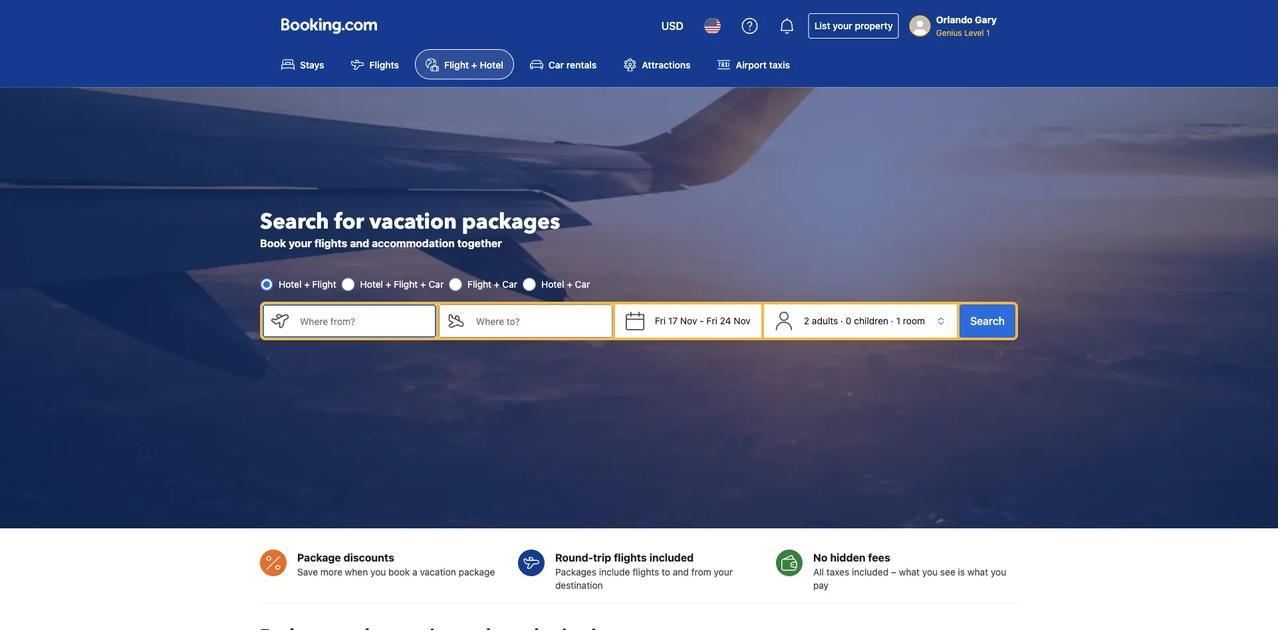 Task type: locate. For each thing, give the bounding box(es) containing it.
fri 17 nov - fri 24 nov
[[655, 316, 751, 327]]

no hidden fees all taxes included – what you see is what you pay
[[813, 552, 1006, 591]]

included inside the round-trip flights included packages include flights to and from your destination
[[649, 552, 694, 564]]

flights inside search for vacation packages book your flights and accommodation together
[[314, 237, 347, 250]]

search for search for vacation packages book your flights and accommodation together
[[260, 208, 329, 236]]

0 horizontal spatial your
[[289, 237, 312, 250]]

taxes
[[827, 567, 849, 578]]

and right the 'to'
[[673, 567, 689, 578]]

2 vertical spatial flights
[[633, 567, 659, 578]]

what right –
[[899, 567, 920, 578]]

fri left 17
[[655, 316, 666, 327]]

flights
[[314, 237, 347, 250], [614, 552, 647, 564], [633, 567, 659, 578]]

1 vertical spatial and
[[673, 567, 689, 578]]

attractions
[[642, 59, 691, 70]]

hotel for hotel + flight + car
[[360, 279, 383, 290]]

nov right 24
[[734, 316, 751, 327]]

1 horizontal spatial 1
[[986, 28, 990, 37]]

1 vertical spatial vacation
[[420, 567, 456, 578]]

0 horizontal spatial you
[[370, 567, 386, 578]]

search inside search for vacation packages book your flights and accommodation together
[[260, 208, 329, 236]]

and
[[350, 237, 369, 250], [673, 567, 689, 578]]

1 vertical spatial included
[[852, 567, 889, 578]]

vacation
[[369, 208, 457, 236], [420, 567, 456, 578]]

what
[[899, 567, 920, 578], [968, 567, 988, 578]]

0 horizontal spatial and
[[350, 237, 369, 250]]

1 horizontal spatial your
[[714, 567, 733, 578]]

package
[[297, 552, 341, 564]]

2
[[804, 316, 810, 327]]

1 horizontal spatial included
[[852, 567, 889, 578]]

you left see
[[922, 567, 938, 578]]

1 horizontal spatial and
[[673, 567, 689, 578]]

·
[[841, 316, 843, 327], [891, 316, 894, 327]]

your inside search for vacation packages book your flights and accommodation together
[[289, 237, 312, 250]]

1 horizontal spatial fri
[[707, 316, 718, 327]]

24
[[720, 316, 731, 327]]

0 horizontal spatial 1
[[896, 316, 901, 327]]

· left 0
[[841, 316, 843, 327]]

2 horizontal spatial you
[[991, 567, 1006, 578]]

adults
[[812, 316, 838, 327]]

list your property
[[815, 20, 893, 31]]

packages
[[462, 208, 560, 236]]

nov left -
[[680, 316, 697, 327]]

0 vertical spatial vacation
[[369, 208, 457, 236]]

0 horizontal spatial what
[[899, 567, 920, 578]]

you
[[370, 567, 386, 578], [922, 567, 938, 578], [991, 567, 1006, 578]]

flight
[[444, 59, 469, 70], [312, 279, 336, 290], [394, 279, 418, 290], [468, 279, 492, 290]]

1 horizontal spatial you
[[922, 567, 938, 578]]

search inside 'button'
[[970, 315, 1005, 328]]

and down for
[[350, 237, 369, 250]]

book
[[389, 567, 410, 578]]

hotel + flight
[[279, 279, 336, 290]]

included up the 'to'
[[649, 552, 694, 564]]

search
[[260, 208, 329, 236], [970, 315, 1005, 328]]

0 vertical spatial search
[[260, 208, 329, 236]]

airport
[[736, 59, 767, 70]]

rentals
[[567, 59, 597, 70]]

more
[[320, 567, 342, 578]]

nov
[[680, 316, 697, 327], [734, 316, 751, 327]]

1 vertical spatial your
[[289, 237, 312, 250]]

your
[[833, 20, 853, 31], [289, 237, 312, 250], [714, 567, 733, 578]]

no
[[813, 552, 828, 564]]

-
[[700, 316, 704, 327]]

1 horizontal spatial ·
[[891, 316, 894, 327]]

1 vertical spatial 1
[[896, 316, 901, 327]]

0 vertical spatial your
[[833, 20, 853, 31]]

3 you from the left
[[991, 567, 1006, 578]]

hotel for hotel + flight
[[279, 279, 302, 290]]

2 nov from the left
[[734, 316, 751, 327]]

package
[[459, 567, 495, 578]]

search for search
[[970, 315, 1005, 328]]

fri right -
[[707, 316, 718, 327]]

1 you from the left
[[370, 567, 386, 578]]

0 vertical spatial and
[[350, 237, 369, 250]]

package discounts save more when you book a vacation package
[[297, 552, 495, 578]]

orlando
[[936, 14, 973, 25]]

hotel
[[480, 59, 503, 70], [279, 279, 302, 290], [360, 279, 383, 290], [541, 279, 564, 290]]

1 horizontal spatial what
[[968, 567, 988, 578]]

flight + car
[[468, 279, 517, 290]]

pay
[[813, 580, 829, 591]]

flights up the include
[[614, 552, 647, 564]]

0 vertical spatial flights
[[314, 237, 347, 250]]

your inside the round-trip flights included packages include flights to and from your destination
[[714, 567, 733, 578]]

0
[[846, 316, 852, 327]]

you right the is on the bottom right of page
[[991, 567, 1006, 578]]

your right book
[[289, 237, 312, 250]]

1 nov from the left
[[680, 316, 697, 327]]

is
[[958, 567, 965, 578]]

included down fees
[[852, 567, 889, 578]]

vacation right the 'a'
[[420, 567, 456, 578]]

all
[[813, 567, 824, 578]]

+ for hotel + flight
[[304, 279, 310, 290]]

when
[[345, 567, 368, 578]]

1 down gary at the top right
[[986, 28, 990, 37]]

see
[[940, 567, 956, 578]]

2 vertical spatial your
[[714, 567, 733, 578]]

0 horizontal spatial fri
[[655, 316, 666, 327]]

0 vertical spatial 1
[[986, 28, 990, 37]]

1 horizontal spatial nov
[[734, 316, 751, 327]]

flights down for
[[314, 237, 347, 250]]

and inside search for vacation packages book your flights and accommodation together
[[350, 237, 369, 250]]

search button
[[960, 305, 1016, 338]]

· right children
[[891, 316, 894, 327]]

0 vertical spatial included
[[649, 552, 694, 564]]

what right the is on the bottom right of page
[[968, 567, 988, 578]]

you inside package discounts save more when you book a vacation package
[[370, 567, 386, 578]]

your right list at right top
[[833, 20, 853, 31]]

to
[[662, 567, 670, 578]]

included
[[649, 552, 694, 564], [852, 567, 889, 578]]

trip
[[593, 552, 611, 564]]

round-
[[555, 552, 593, 564]]

car rentals
[[549, 59, 597, 70]]

0 horizontal spatial included
[[649, 552, 694, 564]]

usd
[[661, 20, 684, 32]]

usd button
[[654, 10, 692, 42]]

0 horizontal spatial nov
[[680, 316, 697, 327]]

you down discounts
[[370, 567, 386, 578]]

orlando gary genius level 1
[[936, 14, 997, 37]]

vacation up accommodation on the left top
[[369, 208, 457, 236]]

flights link
[[340, 49, 410, 79]]

packages
[[555, 567, 597, 578]]

for
[[334, 208, 364, 236]]

1 horizontal spatial search
[[970, 315, 1005, 328]]

1 vertical spatial search
[[970, 315, 1005, 328]]

included inside no hidden fees all taxes included – what you see is what you pay
[[852, 567, 889, 578]]

0 horizontal spatial search
[[260, 208, 329, 236]]

your right from
[[714, 567, 733, 578]]

car
[[549, 59, 564, 70], [429, 279, 444, 290], [502, 279, 517, 290], [575, 279, 590, 290]]

+ for hotel + car
[[567, 279, 573, 290]]

hidden
[[830, 552, 866, 564]]

hotel + car
[[541, 279, 590, 290]]

17
[[668, 316, 678, 327]]

include
[[599, 567, 630, 578]]

1 left room
[[896, 316, 901, 327]]

stays link
[[271, 49, 335, 79]]

discounts
[[344, 552, 394, 564]]

flights left the 'to'
[[633, 567, 659, 578]]

vacation inside search for vacation packages book your flights and accommodation together
[[369, 208, 457, 236]]

fri
[[655, 316, 666, 327], [707, 316, 718, 327]]

1
[[986, 28, 990, 37], [896, 316, 901, 327]]

0 horizontal spatial ·
[[841, 316, 843, 327]]

car rentals link
[[519, 49, 607, 79]]

+
[[471, 59, 477, 70], [304, 279, 310, 290], [386, 279, 391, 290], [420, 279, 426, 290], [494, 279, 500, 290], [567, 279, 573, 290]]



Task type: describe. For each thing, give the bounding box(es) containing it.
2 · from the left
[[891, 316, 894, 327]]

+ for hotel + flight + car
[[386, 279, 391, 290]]

Where from? field
[[289, 305, 436, 338]]

hotel for hotel + car
[[541, 279, 564, 290]]

hotel + flight + car
[[360, 279, 444, 290]]

flights for for
[[314, 237, 347, 250]]

flight + hotel link
[[415, 49, 514, 79]]

flights
[[370, 59, 399, 70]]

a
[[412, 567, 417, 578]]

property
[[855, 20, 893, 31]]

1 fri from the left
[[655, 316, 666, 327]]

2 horizontal spatial your
[[833, 20, 853, 31]]

list your property link
[[809, 13, 899, 39]]

destination
[[555, 580, 603, 591]]

stays
[[300, 59, 324, 70]]

room
[[903, 316, 925, 327]]

genius
[[936, 28, 962, 37]]

accommodation
[[372, 237, 455, 250]]

1 · from the left
[[841, 316, 843, 327]]

2 what from the left
[[968, 567, 988, 578]]

1 inside the orlando gary genius level 1
[[986, 28, 990, 37]]

2 fri from the left
[[707, 316, 718, 327]]

flight + hotel
[[444, 59, 503, 70]]

search for vacation packages book your flights and accommodation together
[[260, 208, 560, 250]]

airport taxis link
[[707, 49, 801, 79]]

level
[[964, 28, 984, 37]]

gary
[[975, 14, 997, 25]]

2 adults · 0 children · 1 room
[[804, 316, 925, 327]]

and inside the round-trip flights included packages include flights to and from your destination
[[673, 567, 689, 578]]

book
[[260, 237, 286, 250]]

–
[[891, 567, 897, 578]]

save
[[297, 567, 318, 578]]

together
[[457, 237, 502, 250]]

booking.com online hotel reservations image
[[281, 18, 377, 34]]

1 what from the left
[[899, 567, 920, 578]]

flights for trip
[[633, 567, 659, 578]]

list
[[815, 20, 831, 31]]

2 you from the left
[[922, 567, 938, 578]]

vacation inside package discounts save more when you book a vacation package
[[420, 567, 456, 578]]

round-trip flights included packages include flights to and from your destination
[[555, 552, 733, 591]]

fees
[[868, 552, 890, 564]]

+ for flight + car
[[494, 279, 500, 290]]

Where to? field
[[465, 305, 612, 338]]

airport taxis
[[736, 59, 790, 70]]

taxis
[[769, 59, 790, 70]]

+ for flight + hotel
[[471, 59, 477, 70]]

attractions link
[[613, 49, 701, 79]]

1 vertical spatial flights
[[614, 552, 647, 564]]

children
[[854, 316, 889, 327]]

from
[[691, 567, 711, 578]]



Task type: vqa. For each thing, say whether or not it's contained in the screenshot.
+ corresponding to Flight + Car
yes



